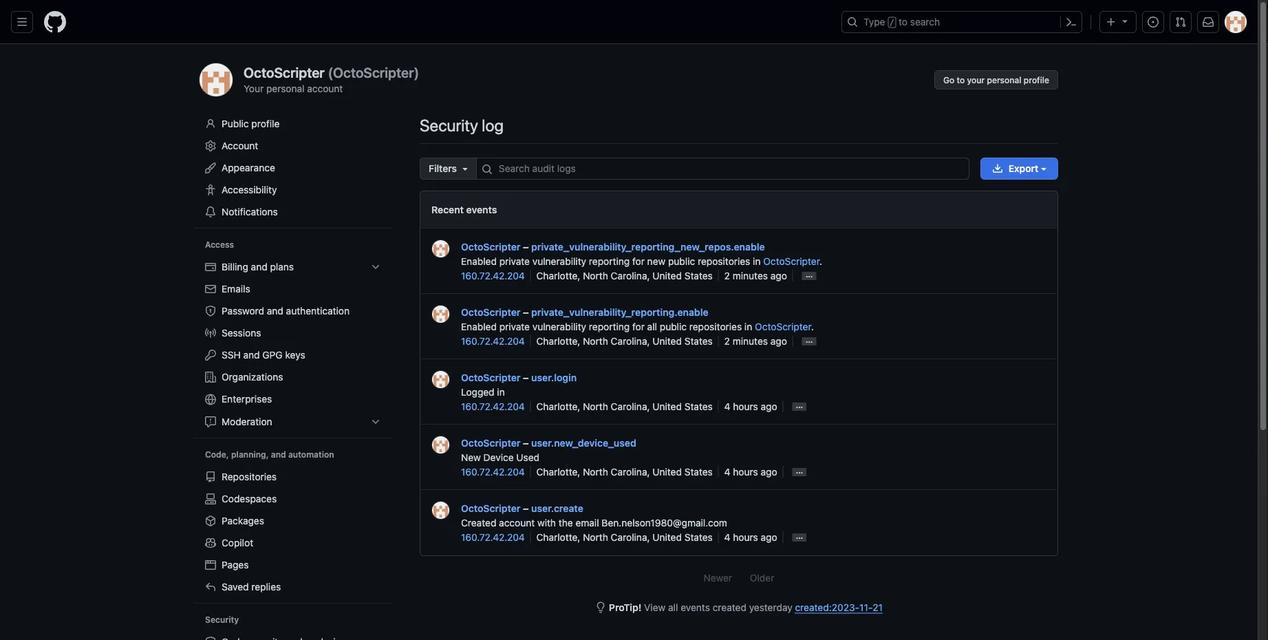 Task type: describe. For each thing, give the bounding box(es) containing it.
notifications link
[[200, 201, 387, 223]]

search image
[[482, 164, 493, 175]]

bell image
[[205, 206, 216, 217]]

account for –
[[499, 517, 535, 528]]

public profile link
[[200, 113, 387, 135]]

Filters search field
[[420, 158, 970, 180]]

ago for ben.nelson1980@gmail.com
[[761, 531, 777, 543]]

octoscripter – private_vulnerability_reporting.enable enabled private vulnerability reporting for all public repositories in octoscripter .
[[461, 306, 814, 332]]

moderation button
[[200, 411, 387, 433]]

new
[[647, 255, 666, 267]]

export button
[[981, 158, 1058, 180]]

download image
[[993, 163, 1004, 174]]

… button for new
[[802, 269, 817, 280]]

octoscripter link for octoscripter – private_vulnerability_reporting.enable enabled private vulnerability reporting for all public repositories in octoscripter .
[[461, 306, 521, 318]]

key image
[[205, 350, 216, 361]]

packages link
[[200, 510, 387, 532]]

authentication
[[286, 305, 350, 317]]

octoscripter – user.new_device_used new device used
[[461, 437, 636, 463]]

pages
[[222, 559, 249, 571]]

states for ben.nelson1980@gmail.com
[[685, 531, 713, 543]]

paintbrush image
[[205, 162, 216, 173]]

emails
[[222, 283, 250, 295]]

codespaces image
[[205, 493, 216, 504]]

person image
[[205, 118, 216, 129]]

profile inside the public profile link
[[251, 118, 280, 129]]

2 for enabled private vulnerability reporting for all public repositories in
[[724, 335, 730, 347]]

enabled for enabled private vulnerability reporting for new public repositories in
[[461, 255, 497, 267]]

emails link
[[200, 278, 387, 300]]

planning,
[[231, 450, 269, 459]]

vulnerability for private_vulnerability_reporting.enable
[[533, 321, 586, 332]]

charlotte, for user.new_device_used
[[537, 466, 580, 477]]

160.72.42.204 for enabled private vulnerability reporting for all public repositories in
[[461, 335, 525, 347]]

hours for octoscripter – user.new_device_used new device used
[[733, 466, 758, 477]]

and for authentication
[[267, 305, 283, 317]]

git pull request image
[[1175, 17, 1186, 28]]

reply image
[[205, 582, 216, 593]]

globe image
[[205, 394, 216, 405]]

repositories for private_vulnerability_reporting.enable
[[689, 321, 742, 332]]

octoscripter for octoscripter – private_vulnerability_reporting_new_repos.enable enabled private vulnerability reporting for new public repositories in octoscripter .
[[461, 241, 521, 252]]

type
[[864, 16, 885, 28]]

search
[[910, 16, 940, 28]]

4 hours ago for octoscripter – user.create created account with the email ben.nelson1980@gmail.com
[[724, 531, 777, 543]]

access
[[205, 240, 234, 249]]

repositories for private_vulnerability_reporting_new_repos.enable
[[698, 255, 750, 267]]

… for all
[[806, 335, 813, 344]]

recent
[[432, 204, 464, 215]]

log
[[482, 116, 504, 135]]

160.72.42.204 link for created account with the email
[[461, 531, 525, 543]]

ssh
[[222, 349, 241, 361]]

carolina, for all
[[611, 335, 650, 347]]

octoscripter – private_vulnerability_reporting_new_repos.enable enabled private vulnerability reporting for new public repositories in octoscripter .
[[461, 241, 822, 267]]

billing
[[222, 261, 248, 273]]

hours for octoscripter – user.login logged in
[[733, 401, 758, 412]]

go to your personal profile
[[943, 75, 1050, 85]]

broadcast image
[[205, 328, 216, 339]]

security for security
[[205, 615, 239, 625]]

saved replies
[[222, 581, 281, 593]]

minutes for enabled private vulnerability reporting for new public repositories in
[[733, 270, 768, 281]]

… for ben.nelson1980@gmail.com
[[796, 531, 803, 540]]

reporting for new
[[589, 255, 630, 267]]

plans
[[270, 261, 294, 273]]

code, planning, and automation
[[205, 450, 334, 459]]

access list
[[200, 256, 387, 433]]

160.72.42.204 for enabled private vulnerability reporting for new public repositories in
[[461, 270, 525, 281]]

package image
[[205, 515, 216, 526]]

organizations link
[[200, 366, 387, 388]]

united for all
[[653, 335, 682, 347]]

11-
[[860, 601, 873, 613]]

4 united from the top
[[653, 466, 682, 477]]

1 horizontal spatial events
[[681, 601, 710, 613]]

user.create
[[531, 502, 583, 514]]

public for new
[[668, 255, 695, 267]]

user.new_device_used
[[531, 437, 636, 448]]

user.login
[[531, 372, 577, 383]]

in for enabled private vulnerability reporting for all public repositories in
[[745, 321, 752, 332]]

protip! view all events created yesterday created:2023-11-21
[[609, 601, 883, 613]]

3 states from the top
[[685, 401, 713, 412]]

triangle down image
[[460, 163, 471, 174]]

octoscripter for octoscripter – user.new_device_used new device used
[[461, 437, 521, 448]]

created:2023-11-21 link
[[795, 601, 883, 613]]

used
[[516, 451, 540, 463]]

copilot
[[222, 537, 253, 548]]

carolina, for new
[[611, 270, 650, 281]]

keys
[[285, 349, 305, 361]]

public for all
[[660, 321, 687, 332]]

billing and plans button
[[200, 256, 387, 278]]

accessibility link
[[200, 179, 387, 201]]

/
[[890, 18, 895, 28]]

1 horizontal spatial all
[[668, 601, 678, 613]]

for for all
[[632, 321, 645, 332]]

@octoscripter image left your
[[200, 63, 233, 96]]

. for octoscripter – private_vulnerability_reporting_new_repos.enable enabled private vulnerability reporting for new public repositories in octoscripter .
[[820, 255, 822, 267]]

plus image
[[1106, 17, 1117, 28]]

private_vulnerability_reporting.enable link
[[531, 306, 709, 318]]

octoscripter for octoscripter – private_vulnerability_reporting.enable enabled private vulnerability reporting for all public repositories in octoscripter .
[[461, 306, 521, 318]]

… for new
[[806, 269, 813, 279]]

created
[[461, 517, 496, 528]]

public
[[222, 118, 249, 129]]

north for private_vulnerability_reporting_new_repos.enable
[[583, 270, 608, 281]]

user.login link
[[531, 372, 577, 383]]

filters
[[429, 163, 457, 174]]

octoscripter for octoscripter – user.login logged in
[[461, 372, 521, 383]]

command palette image
[[1066, 17, 1077, 28]]

ago for all
[[771, 335, 787, 347]]

octoscripter link for octoscripter – user.create created account with the email ben.nelson1980@gmail.com
[[461, 502, 521, 514]]

codespaces
[[222, 493, 277, 504]]

hours for octoscripter – user.create created account with the email ben.nelson1980@gmail.com
[[733, 531, 758, 543]]

go
[[943, 75, 955, 85]]

minutes for enabled private vulnerability reporting for all public repositories in
[[733, 335, 768, 347]]

personal for (octoscripter)
[[266, 83, 305, 94]]

… button for all
[[802, 335, 817, 345]]

organization image
[[205, 372, 216, 383]]

private_vulnerability_reporting_new_repos.enable link
[[531, 241, 765, 252]]

north for user.login
[[583, 401, 608, 412]]

gpg
[[262, 349, 283, 361]]

public profile
[[222, 118, 280, 129]]

4 for octoscripter – user.create created account with the email ben.nelson1980@gmail.com
[[724, 531, 731, 543]]

view
[[644, 601, 666, 613]]

new
[[461, 451, 481, 463]]

appearance
[[222, 162, 275, 173]]

code,
[[205, 450, 229, 459]]

ago for new
[[771, 270, 787, 281]]

logged
[[461, 386, 495, 397]]

replies
[[251, 581, 281, 593]]

saved replies link
[[200, 576, 387, 598]]

and for plans
[[251, 261, 267, 273]]

billing and plans
[[222, 261, 294, 273]]

carolina, for ben.nelson1980@gmail.com
[[611, 531, 650, 543]]

newer
[[704, 572, 732, 584]]

… button for ben.nelson1980@gmail.com
[[792, 531, 807, 541]]

@octoscripter image for octoscripter – user.new_device_used new device used
[[432, 436, 449, 454]]

octoscripter – user.login logged in
[[461, 372, 577, 397]]

united for ben.nelson1980@gmail.com
[[653, 531, 682, 543]]

issue opened image
[[1148, 17, 1159, 28]]

0 horizontal spatial events
[[466, 204, 497, 215]]

and up repositories link
[[271, 450, 286, 459]]

device
[[484, 451, 514, 463]]

4 hours ago for octoscripter – user.new_device_used new device used
[[724, 466, 777, 477]]

0 horizontal spatial to
[[899, 16, 908, 28]]

user.new_device_used link
[[531, 437, 636, 448]]

@octoscripter image for octoscripter – user.create created account with the email ben.nelson1980@gmail.com
[[432, 502, 449, 519]]

light bulb image
[[595, 602, 606, 613]]

(octoscripter)
[[328, 64, 419, 81]]

for for new
[[632, 255, 645, 267]]

protip!
[[609, 601, 642, 613]]



Task type: vqa. For each thing, say whether or not it's contained in the screenshot.
all inside OctoScripter – private_vulnerability_reporting.enable Enabled private vulnerability reporting for all public repositories in OctoScripter .
yes



Task type: locate. For each thing, give the bounding box(es) containing it.
1 vertical spatial reporting
[[589, 321, 630, 332]]

3 united from the top
[[653, 401, 682, 412]]

events left created
[[681, 601, 710, 613]]

minutes
[[733, 270, 768, 281], [733, 335, 768, 347]]

octoscripter – user.create created account with the email ben.nelson1980@gmail.com
[[461, 502, 727, 528]]

octoscripter
[[244, 64, 325, 81], [461, 241, 521, 252], [763, 255, 820, 267], [461, 306, 521, 318], [755, 321, 811, 332], [461, 372, 521, 383], [461, 437, 521, 448], [461, 502, 521, 514]]

1 vertical spatial hours
[[733, 466, 758, 477]]

for down private_vulnerability_reporting_new_repos.enable link
[[632, 255, 645, 267]]

carolina, down 'octoscripter – private_vulnerability_reporting.enable enabled private vulnerability reporting for all public repositories in octoscripter .'
[[611, 335, 650, 347]]

for inside 'octoscripter – private_vulnerability_reporting_new_repos.enable enabled private vulnerability reporting for new public repositories in octoscripter .'
[[632, 255, 645, 267]]

…
[[806, 269, 813, 279], [806, 335, 813, 344], [796, 400, 803, 410], [796, 465, 803, 475], [796, 531, 803, 540]]

pages link
[[200, 554, 387, 576]]

notifications
[[222, 206, 278, 217]]

@octoscripter image left new
[[432, 436, 449, 454]]

2 2 minutes ago from the top
[[724, 335, 787, 347]]

repositories
[[698, 255, 750, 267], [689, 321, 742, 332]]

octoscripter for octoscripter – user.create created account with the email ben.nelson1980@gmail.com
[[461, 502, 521, 514]]

0 vertical spatial private
[[499, 255, 530, 267]]

– for user.create
[[523, 502, 529, 514]]

– inside 'octoscripter – private_vulnerability_reporting.enable enabled private vulnerability reporting for all public repositories in octoscripter .'
[[523, 306, 529, 318]]

1 horizontal spatial personal
[[987, 75, 1022, 85]]

0 horizontal spatial all
[[647, 321, 657, 332]]

0 horizontal spatial account
[[307, 83, 343, 94]]

. for octoscripter – private_vulnerability_reporting.enable enabled private vulnerability reporting for all public repositories in octoscripter .
[[811, 321, 814, 332]]

all down private_vulnerability_reporting.enable link
[[647, 321, 657, 332]]

0 vertical spatial enabled
[[461, 255, 497, 267]]

yesterday
[[749, 601, 793, 613]]

5 carolina, from the top
[[611, 531, 650, 543]]

160.72.42.204 for created account with the email
[[461, 531, 525, 543]]

code, planning, and automation list
[[200, 466, 387, 598]]

5 160.72.42.204 from the top
[[461, 531, 525, 543]]

1 vertical spatial account
[[499, 517, 535, 528]]

the
[[559, 517, 573, 528]]

enabled inside 'octoscripter – private_vulnerability_reporting.enable enabled private vulnerability reporting for all public repositories in octoscripter .'
[[461, 321, 497, 332]]

1 horizontal spatial account
[[499, 517, 535, 528]]

3 4 from the top
[[724, 531, 731, 543]]

filters button
[[420, 158, 477, 180]]

public right new
[[668, 255, 695, 267]]

5 north from the top
[[583, 531, 608, 543]]

automation
[[288, 450, 334, 459]]

160.72.42.204 link for enabled private vulnerability reporting for all public repositories in
[[461, 335, 525, 347]]

account inside octoscripter – user.create created account with the email ben.nelson1980@gmail.com
[[499, 517, 535, 528]]

1 united from the top
[[653, 270, 682, 281]]

– inside octoscripter – user.create created account with the email ben.nelson1980@gmail.com
[[523, 502, 529, 514]]

reporting inside 'octoscripter – private_vulnerability_reporting.enable enabled private vulnerability reporting for all public repositories in octoscripter .'
[[589, 321, 630, 332]]

0 horizontal spatial personal
[[266, 83, 305, 94]]

1 vertical spatial 2 minutes ago
[[724, 335, 787, 347]]

1 – from the top
[[523, 241, 529, 252]]

0 vertical spatial profile
[[1024, 75, 1050, 85]]

charlotte,
[[537, 270, 580, 281], [537, 335, 580, 347], [537, 401, 580, 412], [537, 466, 580, 477], [537, 531, 580, 543]]

1 horizontal spatial profile
[[1024, 75, 1050, 85]]

0 vertical spatial repositories
[[698, 255, 750, 267]]

copilot image
[[205, 537, 216, 548]]

. inside 'octoscripter – private_vulnerability_reporting.enable enabled private vulnerability reporting for all public repositories in octoscripter .'
[[811, 321, 814, 332]]

shield lock image
[[205, 306, 216, 317]]

enabled down recent events
[[461, 255, 497, 267]]

reporting down private_vulnerability_reporting_new_repos.enable
[[589, 255, 630, 267]]

states
[[685, 270, 713, 281], [685, 335, 713, 347], [685, 401, 713, 412], [685, 466, 713, 477], [685, 531, 713, 543]]

1 4 from the top
[[724, 401, 731, 412]]

homepage image
[[44, 11, 66, 33]]

profile inside the go to your personal profile link
[[1024, 75, 1050, 85]]

octoscripter for octoscripter (octoscripter) your personal account
[[244, 64, 325, 81]]

@octoscripter image
[[200, 63, 233, 96], [432, 240, 449, 257], [432, 436, 449, 454], [432, 502, 449, 519]]

160.72.42.204 for new device used
[[461, 466, 525, 477]]

2 minutes ago for enabled private vulnerability reporting for all public repositories in
[[724, 335, 787, 347]]

. inside 'octoscripter – private_vulnerability_reporting_new_repos.enable enabled private vulnerability reporting for new public repositories in octoscripter .'
[[820, 255, 822, 267]]

@octoscripter image for logged in
[[432, 371, 449, 388]]

states for all
[[685, 335, 713, 347]]

in inside 'octoscripter – private_vulnerability_reporting_new_repos.enable enabled private vulnerability reporting for new public repositories in octoscripter .'
[[753, 255, 761, 267]]

vulnerability
[[533, 255, 586, 267], [533, 321, 586, 332]]

@octoscripter image left created
[[432, 502, 449, 519]]

shield lock image
[[205, 637, 216, 640]]

go to your personal profile link
[[935, 70, 1058, 89]]

1 north from the top
[[583, 270, 608, 281]]

3 160.72.42.204 link from the top
[[461, 401, 525, 412]]

public inside 'octoscripter – private_vulnerability_reporting_new_repos.enable enabled private vulnerability reporting for new public repositories in octoscripter .'
[[668, 255, 695, 267]]

5 charlotte, from the top
[[537, 531, 580, 543]]

account for (octoscripter)
[[307, 83, 343, 94]]

charlotte, north carolina, united states for all
[[537, 335, 715, 347]]

2
[[724, 270, 730, 281], [724, 335, 730, 347]]

0 horizontal spatial in
[[497, 386, 505, 397]]

3 charlotte, from the top
[[537, 401, 580, 412]]

0 vertical spatial for
[[632, 255, 645, 267]]

0 vertical spatial minutes
[[733, 270, 768, 281]]

repositories link
[[200, 466, 387, 488]]

4 160.72.42.204 from the top
[[461, 466, 525, 477]]

your
[[244, 83, 264, 94]]

appearance link
[[200, 157, 387, 179]]

3 160.72.42.204 from the top
[[461, 401, 525, 412]]

with
[[537, 517, 556, 528]]

ssh and gpg keys
[[222, 349, 305, 361]]

0 vertical spatial reporting
[[589, 255, 630, 267]]

charlotte, north carolina, united states
[[537, 270, 715, 281], [537, 335, 715, 347], [537, 401, 715, 412], [537, 466, 715, 477], [537, 531, 715, 543]]

2 4 from the top
[[724, 466, 731, 477]]

charlotte, for user.create
[[537, 531, 580, 543]]

1 carolina, from the top
[[611, 270, 650, 281]]

2 north from the top
[[583, 335, 608, 347]]

to right go
[[957, 75, 965, 85]]

security up "filters" popup button at the left top of the page
[[420, 116, 478, 135]]

repositories inside 'octoscripter – private_vulnerability_reporting_new_repos.enable enabled private vulnerability reporting for new public repositories in octoscripter .'
[[698, 255, 750, 267]]

5 160.72.42.204 link from the top
[[461, 531, 525, 543]]

160.72.42.204 link for enabled private vulnerability reporting for new public repositories in
[[461, 270, 525, 281]]

160.72.42.204 link for new device used
[[461, 466, 525, 477]]

2 160.72.42.204 from the top
[[461, 335, 525, 347]]

private for private_vulnerability_reporting.enable
[[499, 321, 530, 332]]

gear image
[[205, 140, 216, 151]]

5 charlotte, north carolina, united states from the top
[[537, 531, 715, 543]]

for
[[632, 255, 645, 267], [632, 321, 645, 332]]

accessibility image
[[205, 184, 216, 195]]

carolina, down 'octoscripter – private_vulnerability_reporting_new_repos.enable enabled private vulnerability reporting for new public repositories in octoscripter .'
[[611, 270, 650, 281]]

account up the public profile link
[[307, 83, 343, 94]]

2 vulnerability from the top
[[533, 321, 586, 332]]

4 for octoscripter – user.new_device_used new device used
[[724, 466, 731, 477]]

1 minutes from the top
[[733, 270, 768, 281]]

moderation
[[222, 416, 272, 427]]

1 vertical spatial 4
[[724, 466, 731, 477]]

north for user.create
[[583, 531, 608, 543]]

octoscripter link
[[461, 241, 521, 252], [763, 255, 820, 267], [461, 306, 521, 318], [755, 321, 811, 332], [461, 372, 521, 383], [461, 437, 521, 448], [461, 502, 521, 514]]

5 states from the top
[[685, 531, 713, 543]]

1 vertical spatial for
[[632, 321, 645, 332]]

password
[[222, 305, 264, 317]]

– inside 'octoscripter – private_vulnerability_reporting_new_repos.enable enabled private vulnerability reporting for new public repositories in octoscripter .'
[[523, 241, 529, 252]]

@octoscripter image down recent
[[432, 240, 449, 257]]

2 minutes from the top
[[733, 335, 768, 347]]

0 vertical spatial @octoscripter image
[[432, 306, 449, 323]]

1 for from the top
[[632, 255, 645, 267]]

profile right public
[[251, 118, 280, 129]]

2 – from the top
[[523, 306, 529, 318]]

1 160.72.42.204 from the top
[[461, 270, 525, 281]]

reporting
[[589, 255, 630, 267], [589, 321, 630, 332]]

0 horizontal spatial .
[[811, 321, 814, 332]]

1 horizontal spatial to
[[957, 75, 965, 85]]

charlotte, north carolina, united states up user.new_device_used link
[[537, 401, 715, 412]]

octoscripter link for octoscripter – user.new_device_used new device used
[[461, 437, 521, 448]]

personal
[[987, 75, 1022, 85], [266, 83, 305, 94]]

1 2 minutes ago from the top
[[724, 270, 787, 281]]

in inside 'octoscripter – private_vulnerability_reporting.enable enabled private vulnerability reporting for all public repositories in octoscripter .'
[[745, 321, 752, 332]]

type / to search
[[864, 16, 940, 28]]

octoscripter link for octoscripter – user.login logged in
[[461, 372, 521, 383]]

3 – from the top
[[523, 372, 529, 383]]

repositories inside 'octoscripter – private_vulnerability_reporting.enable enabled private vulnerability reporting for all public repositories in octoscripter .'
[[689, 321, 742, 332]]

repositories
[[222, 471, 277, 482]]

user.create link
[[531, 502, 583, 514]]

security log
[[420, 116, 504, 135]]

carolina, down ben.nelson1980@gmail.com
[[611, 531, 650, 543]]

export
[[1006, 163, 1041, 174]]

public
[[668, 255, 695, 267], [660, 321, 687, 332]]

2 vertical spatial in
[[497, 386, 505, 397]]

codespaces link
[[200, 488, 387, 510]]

and inside dropdown button
[[251, 261, 267, 273]]

0 vertical spatial public
[[668, 255, 695, 267]]

reporting for all
[[589, 321, 630, 332]]

north
[[583, 270, 608, 281], [583, 335, 608, 347], [583, 401, 608, 412], [583, 466, 608, 477], [583, 531, 608, 543]]

1 160.72.42.204 link from the top
[[461, 270, 525, 281]]

for down private_vulnerability_reporting.enable link
[[632, 321, 645, 332]]

1 2 from the top
[[724, 270, 730, 281]]

enterprises
[[222, 393, 272, 405]]

north up user.new_device_used link
[[583, 401, 608, 412]]

160.72.42.204 link for logged in
[[461, 401, 525, 412]]

2 for from the top
[[632, 321, 645, 332]]

0 vertical spatial 2
[[724, 270, 730, 281]]

personal inside "octoscripter (octoscripter) your personal account"
[[266, 83, 305, 94]]

in inside octoscripter – user.login logged in
[[497, 386, 505, 397]]

all inside 'octoscripter – private_vulnerability_reporting.enable enabled private vulnerability reporting for all public repositories in octoscripter .'
[[647, 321, 657, 332]]

public down private_vulnerability_reporting.enable link
[[660, 321, 687, 332]]

private for private_vulnerability_reporting_new_repos.enable
[[499, 255, 530, 267]]

north down email
[[583, 531, 608, 543]]

charlotte, for private_vulnerability_reporting.enable
[[537, 335, 580, 347]]

account left with
[[499, 517, 535, 528]]

3 4 hours ago from the top
[[724, 531, 777, 543]]

1 vertical spatial minutes
[[733, 335, 768, 347]]

in for enabled private vulnerability reporting for new public repositories in
[[753, 255, 761, 267]]

public inside 'octoscripter – private_vulnerability_reporting.enable enabled private vulnerability reporting for all public repositories in octoscripter .'
[[660, 321, 687, 332]]

2 enabled from the top
[[461, 321, 497, 332]]

4 north from the top
[[583, 466, 608, 477]]

octoscripter inside "octoscripter (octoscripter) your personal account"
[[244, 64, 325, 81]]

ssh and gpg keys link
[[200, 344, 387, 366]]

4 160.72.42.204 link from the top
[[461, 466, 525, 477]]

and for gpg
[[243, 349, 260, 361]]

and left plans
[[251, 261, 267, 273]]

email
[[576, 517, 599, 528]]

and
[[251, 261, 267, 273], [267, 305, 283, 317], [243, 349, 260, 361], [271, 450, 286, 459]]

password and authentication link
[[200, 300, 387, 322]]

security up shield lock image
[[205, 615, 239, 625]]

3 hours from the top
[[733, 531, 758, 543]]

personal for to
[[987, 75, 1022, 85]]

in
[[753, 255, 761, 267], [745, 321, 752, 332], [497, 386, 505, 397]]

enabled
[[461, 255, 497, 267], [461, 321, 497, 332]]

0 vertical spatial events
[[466, 204, 497, 215]]

0 vertical spatial 2 minutes ago
[[724, 270, 787, 281]]

1 horizontal spatial .
[[820, 255, 822, 267]]

charlotte, for private_vulnerability_reporting_new_repos.enable
[[537, 270, 580, 281]]

2 2 from the top
[[724, 335, 730, 347]]

carolina, up user.new_device_used link
[[611, 401, 650, 412]]

sessions link
[[200, 322, 387, 344]]

north for private_vulnerability_reporting.enable
[[583, 335, 608, 347]]

4 carolina, from the top
[[611, 466, 650, 477]]

0 vertical spatial vulnerability
[[533, 255, 586, 267]]

4 hours ago for octoscripter – user.login logged in
[[724, 401, 777, 412]]

your
[[967, 75, 985, 85]]

5 – from the top
[[523, 502, 529, 514]]

160.72.42.204
[[461, 270, 525, 281], [461, 335, 525, 347], [461, 401, 525, 412], [461, 466, 525, 477], [461, 531, 525, 543]]

1 charlotte, from the top
[[537, 270, 580, 281]]

octoscripter inside octoscripter – user.create created account with the email ben.nelson1980@gmail.com
[[461, 502, 521, 514]]

north down private_vulnerability_reporting.enable
[[583, 335, 608, 347]]

– for private_vulnerability_reporting.enable
[[523, 306, 529, 318]]

octoscripter inside octoscripter – user.new_device_used new device used
[[461, 437, 521, 448]]

sessions
[[222, 327, 261, 339]]

0 vertical spatial security
[[420, 116, 478, 135]]

private inside 'octoscripter – private_vulnerability_reporting_new_repos.enable enabled private vulnerability reporting for new public repositories in octoscripter .'
[[499, 255, 530, 267]]

north up private_vulnerability_reporting.enable
[[583, 270, 608, 281]]

older
[[750, 572, 775, 584]]

0 vertical spatial in
[[753, 255, 761, 267]]

0 horizontal spatial security
[[205, 615, 239, 625]]

1 vertical spatial @octoscripter image
[[432, 371, 449, 388]]

1 horizontal spatial in
[[745, 321, 752, 332]]

to right /
[[899, 16, 908, 28]]

1 vertical spatial in
[[745, 321, 752, 332]]

4 charlotte, from the top
[[537, 466, 580, 477]]

@octoscripter image
[[432, 306, 449, 323], [432, 371, 449, 388]]

4 for octoscripter – user.login logged in
[[724, 401, 731, 412]]

reporting inside 'octoscripter – private_vulnerability_reporting_new_repos.enable enabled private vulnerability reporting for new public repositories in octoscripter .'
[[589, 255, 630, 267]]

accessibility
[[222, 184, 277, 195]]

0 vertical spatial hours
[[733, 401, 758, 412]]

.
[[820, 255, 822, 267], [811, 321, 814, 332]]

2 charlotte, from the top
[[537, 335, 580, 347]]

2 vertical spatial hours
[[733, 531, 758, 543]]

2 @octoscripter image from the top
[[432, 371, 449, 388]]

1 reporting from the top
[[589, 255, 630, 267]]

north down user.new_device_used link
[[583, 466, 608, 477]]

1 4 hours ago from the top
[[724, 401, 777, 412]]

united for new
[[653, 270, 682, 281]]

browser image
[[205, 559, 216, 571]]

1 vertical spatial private
[[499, 321, 530, 332]]

vulnerability inside 'octoscripter – private_vulnerability_reporting_new_repos.enable enabled private vulnerability reporting for new public repositories in octoscripter .'
[[533, 255, 586, 267]]

4 states from the top
[[685, 466, 713, 477]]

octoscripter inside octoscripter – user.login logged in
[[461, 372, 521, 383]]

– for private_vulnerability_reporting_new_repos.enable
[[523, 241, 529, 252]]

2 minutes ago for enabled private vulnerability reporting for new public repositories in
[[724, 270, 787, 281]]

4 – from the top
[[523, 437, 529, 448]]

created:2023-
[[795, 601, 860, 613]]

account
[[307, 83, 343, 94], [499, 517, 535, 528]]

north for user.new_device_used
[[583, 466, 608, 477]]

saved
[[222, 581, 249, 593]]

1 vertical spatial profile
[[251, 118, 280, 129]]

account
[[222, 140, 258, 151]]

– inside octoscripter – user.login logged in
[[523, 372, 529, 383]]

3 charlotte, north carolina, united states from the top
[[537, 401, 715, 412]]

events right recent
[[466, 204, 497, 215]]

charlotte, north carolina, united states down 'octoscripter – private_vulnerability_reporting.enable enabled private vulnerability reporting for all public repositories in octoscripter .'
[[537, 335, 715, 347]]

3 carolina, from the top
[[611, 401, 650, 412]]

profile right your
[[1024, 75, 1050, 85]]

all
[[647, 321, 657, 332], [668, 601, 678, 613]]

1 private from the top
[[499, 255, 530, 267]]

2 united from the top
[[653, 335, 682, 347]]

None search field
[[476, 158, 970, 180]]

1 enabled from the top
[[461, 255, 497, 267]]

0 vertical spatial .
[[820, 255, 822, 267]]

5 united from the top
[[653, 531, 682, 543]]

private_vulnerability_reporting_new_repos.enable
[[531, 241, 765, 252]]

enterprises link
[[200, 388, 387, 411]]

charlotte, north carolina, united states for ben.nelson1980@gmail.com
[[537, 531, 715, 543]]

2 vertical spatial 4 hours ago
[[724, 531, 777, 543]]

@octoscripter image for enabled private vulnerability reporting for all public repositories in
[[432, 306, 449, 323]]

2 reporting from the top
[[589, 321, 630, 332]]

Search audit logs text field
[[476, 158, 970, 180]]

octoscripter link for octoscripter – private_vulnerability_reporting_new_repos.enable enabled private vulnerability reporting for new public repositories in octoscripter .
[[461, 241, 521, 252]]

0 vertical spatial account
[[307, 83, 343, 94]]

1 vertical spatial all
[[668, 601, 678, 613]]

1 vertical spatial events
[[681, 601, 710, 613]]

notifications image
[[1203, 17, 1214, 28]]

@octoscripter image for octoscripter – private_vulnerability_reporting_new_repos.enable enabled private vulnerability reporting for new public repositories in octoscripter .
[[432, 240, 449, 257]]

4 charlotte, north carolina, united states from the top
[[537, 466, 715, 477]]

security for security log
[[420, 116, 478, 135]]

1 vertical spatial .
[[811, 321, 814, 332]]

1 vertical spatial 4 hours ago
[[724, 466, 777, 477]]

3 north from the top
[[583, 401, 608, 412]]

21
[[873, 601, 883, 613]]

– inside octoscripter – user.new_device_used new device used
[[523, 437, 529, 448]]

160.72.42.204 for logged in
[[461, 401, 525, 412]]

united
[[653, 270, 682, 281], [653, 335, 682, 347], [653, 401, 682, 412], [653, 466, 682, 477], [653, 531, 682, 543]]

organizations
[[222, 371, 283, 383]]

1 vertical spatial public
[[660, 321, 687, 332]]

1 vertical spatial to
[[957, 75, 965, 85]]

1 vertical spatial repositories
[[689, 321, 742, 332]]

1 hours from the top
[[733, 401, 758, 412]]

2 vertical spatial 4
[[724, 531, 731, 543]]

2 minutes ago
[[724, 270, 787, 281], [724, 335, 787, 347]]

password and authentication
[[222, 305, 350, 317]]

1 charlotte, north carolina, united states from the top
[[537, 270, 715, 281]]

created
[[713, 601, 747, 613]]

packages
[[222, 515, 264, 526]]

1 horizontal spatial security
[[420, 116, 478, 135]]

charlotte, north carolina, united states down user.new_device_used link
[[537, 466, 715, 477]]

ago
[[771, 270, 787, 281], [771, 335, 787, 347], [761, 401, 777, 412], [761, 466, 777, 477], [761, 531, 777, 543]]

private
[[499, 255, 530, 267], [499, 321, 530, 332]]

carolina, down user.new_device_used link
[[611, 466, 650, 477]]

charlotte, north carolina, united states down 'octoscripter – private_vulnerability_reporting_new_repos.enable enabled private vulnerability reporting for new public repositories in octoscripter .'
[[537, 270, 715, 281]]

2 for enabled private vulnerability reporting for new public repositories in
[[724, 270, 730, 281]]

2 hours from the top
[[733, 466, 758, 477]]

private_vulnerability_reporting.enable
[[531, 306, 709, 318]]

– for user.new_device_used
[[523, 437, 529, 448]]

– for user.login
[[523, 372, 529, 383]]

vulnerability inside 'octoscripter – private_vulnerability_reporting.enable enabled private vulnerability reporting for all public repositories in octoscripter .'
[[533, 321, 586, 332]]

account link
[[200, 135, 387, 157]]

1 vertical spatial enabled
[[461, 321, 497, 332]]

2 states from the top
[[685, 335, 713, 347]]

private inside 'octoscripter – private_vulnerability_reporting.enable enabled private vulnerability reporting for all public repositories in octoscripter .'
[[499, 321, 530, 332]]

repo image
[[205, 471, 216, 482]]

copilot link
[[200, 532, 387, 554]]

charlotte, north carolina, united states down octoscripter – user.create created account with the email ben.nelson1980@gmail.com
[[537, 531, 715, 543]]

2 charlotte, north carolina, united states from the top
[[537, 335, 715, 347]]

1 @octoscripter image from the top
[[432, 306, 449, 323]]

vulnerability for private_vulnerability_reporting_new_repos.enable
[[533, 255, 586, 267]]

0 vertical spatial to
[[899, 16, 908, 28]]

1 states from the top
[[685, 270, 713, 281]]

enabled for enabled private vulnerability reporting for all public repositories in
[[461, 321, 497, 332]]

2 4 hours ago from the top
[[724, 466, 777, 477]]

2 160.72.42.204 link from the top
[[461, 335, 525, 347]]

0 vertical spatial 4
[[724, 401, 731, 412]]

states for new
[[685, 270, 713, 281]]

account inside "octoscripter (octoscripter) your personal account"
[[307, 83, 343, 94]]

0 vertical spatial all
[[647, 321, 657, 332]]

1 vulnerability from the top
[[533, 255, 586, 267]]

2 carolina, from the top
[[611, 335, 650, 347]]

2 private from the top
[[499, 321, 530, 332]]

1 vertical spatial security
[[205, 615, 239, 625]]

1 vertical spatial vulnerability
[[533, 321, 586, 332]]

triangle down image
[[1120, 15, 1131, 26]]

and right the ssh
[[243, 349, 260, 361]]

reporting down private_vulnerability_reporting.enable
[[589, 321, 630, 332]]

0 vertical spatial 4 hours ago
[[724, 401, 777, 412]]

octoscripter (octoscripter) your personal account
[[244, 64, 419, 94]]

all right view
[[668, 601, 678, 613]]

1 vertical spatial 2
[[724, 335, 730, 347]]

0 horizontal spatial profile
[[251, 118, 280, 129]]

enabled up logged
[[461, 321, 497, 332]]

for inside 'octoscripter – private_vulnerability_reporting.enable enabled private vulnerability reporting for all public repositories in octoscripter .'
[[632, 321, 645, 332]]

enabled inside 'octoscripter – private_vulnerability_reporting_new_repos.enable enabled private vulnerability reporting for new public repositories in octoscripter .'
[[461, 255, 497, 267]]

2 horizontal spatial in
[[753, 255, 761, 267]]

charlotte, north carolina, united states for new
[[537, 270, 715, 281]]

mail image
[[205, 284, 216, 295]]

and down emails link
[[267, 305, 283, 317]]

charlotte, for user.login
[[537, 401, 580, 412]]



